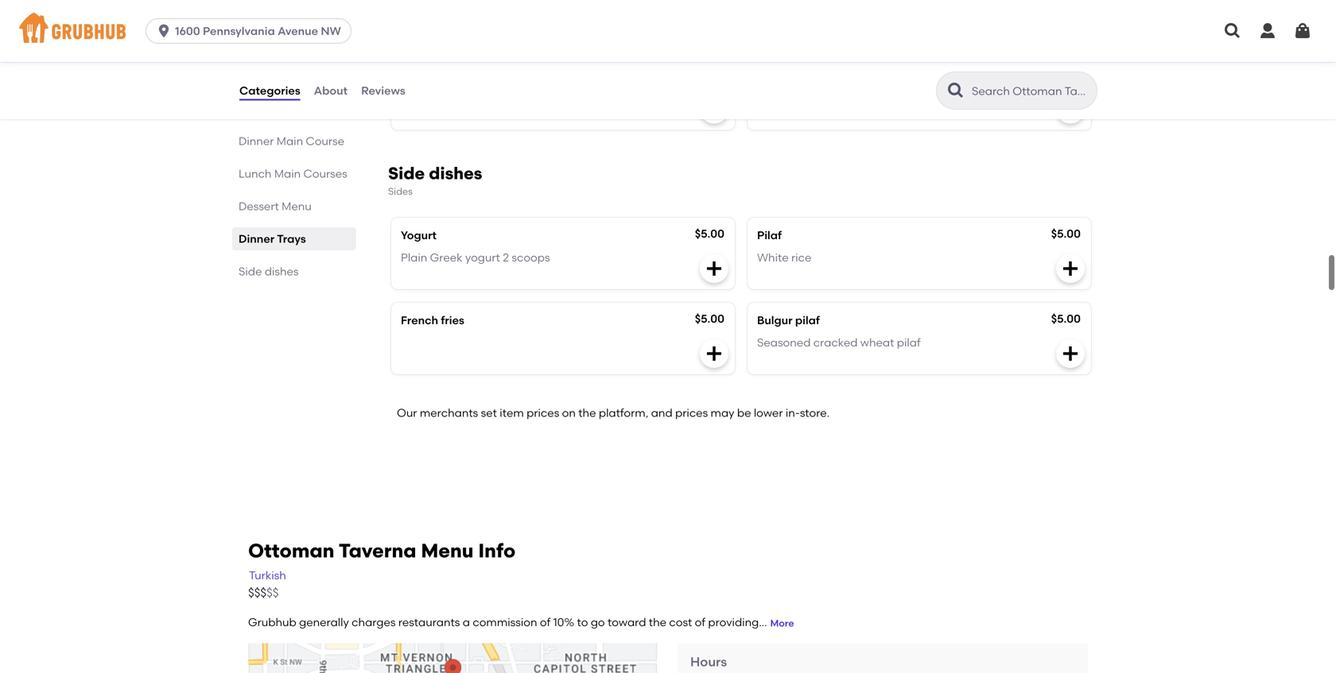 Task type: vqa. For each thing, say whether or not it's contained in the screenshot.
dishes to the top
yes



Task type: locate. For each thing, give the bounding box(es) containing it.
1 horizontal spatial syrup
[[924, 85, 953, 98]]

1 prices from the left
[[527, 407, 560, 420]]

pistachios
[[401, 85, 456, 98], [783, 85, 838, 98]]

the left cost
[[649, 616, 667, 630]]

1 6 from the left
[[619, 85, 626, 98]]

salads
[[239, 102, 275, 115]]

side down dinner trays
[[239, 265, 262, 278]]

1 pistachios from the left
[[401, 85, 456, 98]]

0 horizontal spatial syrup
[[542, 85, 571, 98]]

1 steeped from the left
[[483, 85, 527, 98]]

dishes for side dishes sides
[[429, 164, 483, 184]]

layered inside tray of 15 pieces of finely layered chocolate pastries with pistachios and steeped in syrup  feeds 4-6 people
[[892, 69, 933, 82]]

and inside tray of 15 pieces of finely layered chocolate pastries with pistachios and steeped in syrup  feeds 4-6 people
[[841, 85, 862, 98]]

6 down main navigation navigation
[[619, 85, 626, 98]]

1 horizontal spatial in
[[911, 85, 921, 98]]

meze right the hot
[[299, 52, 327, 66]]

dinner for dinner soups and salads
[[239, 85, 274, 99]]

dinner down the salads
[[239, 134, 274, 148]]

dinner down dessert
[[239, 232, 275, 246]]

0 horizontal spatial steeped
[[483, 85, 527, 98]]

0 vertical spatial meze
[[305, 20, 333, 33]]

0 horizontal spatial with
[[624, 69, 647, 82]]

1 horizontal spatial finely
[[861, 69, 890, 82]]

svg image inside 1600 pennsylvania avenue nw button
[[156, 23, 172, 39]]

dinner down "1600 pennsylvania avenue nw"
[[239, 52, 274, 66]]

dinner for dinner main course
[[239, 134, 274, 148]]

1 vertical spatial dishes
[[265, 265, 299, 278]]

prices left may
[[676, 407, 708, 420]]

2 dinner from the top
[[239, 52, 274, 66]]

in
[[530, 85, 539, 98], [911, 85, 921, 98]]

side inside 'side dishes sides'
[[388, 164, 425, 184]]

15 for and
[[440, 69, 451, 82]]

of
[[427, 69, 437, 82], [491, 69, 502, 82], [783, 69, 794, 82], [848, 69, 859, 82], [540, 616, 551, 630], [695, 616, 706, 630]]

2 6 from the left
[[1001, 85, 1008, 98]]

1 vertical spatial pilaf
[[897, 336, 921, 350]]

search icon image
[[947, 81, 966, 100]]

pilaf right wheat
[[897, 336, 921, 350]]

pieces for and
[[453, 69, 489, 82]]

steeped inside tray of 15 pieces of finely layered chocolate pastries with pistachios and steeped in syrup  feeds 4-6 people
[[865, 85, 909, 98]]

15
[[440, 69, 451, 82], [797, 69, 807, 82]]

1 layered from the left
[[536, 69, 576, 82]]

0 horizontal spatial tray
[[401, 69, 424, 82]]

pieces for pistachios
[[810, 69, 845, 82]]

0 vertical spatial dishes
[[429, 164, 483, 184]]

menu
[[282, 200, 312, 213], [421, 540, 474, 563]]

1 horizontal spatial prices
[[676, 407, 708, 420]]

1 dinner from the top
[[239, 20, 274, 33]]

dishes inside 'side dishes sides'
[[429, 164, 483, 184]]

1 horizontal spatial layered
[[892, 69, 933, 82]]

syrup inside tray of 15 pieces of finely layered pastries with pistachios and steeped in syrup  feeds 4-6 people
[[542, 85, 571, 98]]

15 inside tray of 15 pieces of finely layered chocolate pastries with pistachios and steeped in syrup  feeds 4-6 people
[[797, 69, 807, 82]]

sides
[[388, 186, 413, 197]]

steeped
[[483, 85, 527, 98], [865, 85, 909, 98]]

4- inside tray of 15 pieces of finely layered pastries with pistachios and steeped in syrup  feeds 4-6 people
[[608, 85, 619, 98]]

1 15 from the left
[[440, 69, 451, 82]]

2 layered from the left
[[892, 69, 933, 82]]

2 finely from the left
[[861, 69, 890, 82]]

pilaf
[[796, 314, 820, 327], [897, 336, 921, 350]]

1 vertical spatial main
[[274, 167, 301, 181]]

4 dinner from the top
[[239, 134, 274, 148]]

white rice
[[758, 251, 812, 265]]

1 horizontal spatial 15
[[797, 69, 807, 82]]

lunch main courses
[[239, 167, 348, 181]]

feeds
[[574, 85, 606, 98], [955, 85, 987, 98]]

finely
[[505, 69, 533, 82], [861, 69, 890, 82]]

tray inside tray of 15 pieces of finely layered chocolate pastries with pistachios and steeped in syrup  feeds 4-6 people
[[758, 69, 781, 82]]

meze
[[305, 20, 333, 33], [299, 52, 327, 66]]

main navigation navigation
[[0, 0, 1337, 62]]

2 steeped from the left
[[865, 85, 909, 98]]

1 horizontal spatial pastries
[[993, 69, 1036, 82]]

2 pistachios from the left
[[783, 85, 838, 98]]

2 vertical spatial svg image
[[1061, 344, 1081, 364]]

2 syrup from the left
[[924, 85, 953, 98]]

0 horizontal spatial finely
[[505, 69, 533, 82]]

pastries inside tray of 15 pieces of finely layered pastries with pistachios and steeped in syrup  feeds 4-6 people
[[579, 69, 622, 82]]

scoops
[[512, 251, 550, 265]]

side up sides
[[388, 164, 425, 184]]

2 feeds from the left
[[955, 85, 987, 98]]

0 vertical spatial with
[[624, 69, 647, 82]]

6
[[619, 85, 626, 98], [1001, 85, 1008, 98]]

1600 pennsylvania avenue nw
[[175, 24, 341, 38]]

platform,
[[599, 407, 649, 420]]

1 horizontal spatial the
[[649, 616, 667, 630]]

reviews button
[[361, 62, 406, 119]]

courses
[[304, 167, 348, 181]]

pieces inside tray of 15 pieces of finely layered pastries with pistachios and steeped in syrup  feeds 4-6 people
[[453, 69, 489, 82]]

taverna
[[339, 540, 417, 563]]

menu down lunch main courses
[[282, 200, 312, 213]]

0 vertical spatial main
[[277, 134, 303, 148]]

meze for dinner hot meze
[[299, 52, 327, 66]]

1 vertical spatial side
[[239, 265, 262, 278]]

$$$$$
[[248, 586, 279, 601]]

finely for steeped
[[861, 69, 890, 82]]

grubhub
[[248, 616, 297, 630]]

0 vertical spatial the
[[579, 407, 596, 420]]

2 pastries from the left
[[993, 69, 1036, 82]]

1 vertical spatial people
[[758, 101, 795, 114]]

lower
[[754, 407, 783, 420]]

finely inside tray of 15 pieces of finely layered chocolate pastries with pistachios and steeped in syrup  feeds 4-6 people
[[861, 69, 890, 82]]

hot
[[277, 52, 296, 66]]

0 horizontal spatial 15
[[440, 69, 451, 82]]

2 prices from the left
[[676, 407, 708, 420]]

2 tray from the left
[[758, 69, 781, 82]]

the right on
[[579, 407, 596, 420]]

0 horizontal spatial pastries
[[579, 69, 622, 82]]

our merchants set item prices on the platform, and prices may be lower in-store.
[[397, 407, 830, 420]]

dishes down dinner trays
[[265, 265, 299, 278]]

cracked
[[814, 336, 858, 350]]

main for lunch
[[274, 167, 301, 181]]

Search Ottoman Taverna search field
[[971, 84, 1092, 99]]

dinner for dinner hot meze
[[239, 52, 274, 66]]

pilaf
[[758, 229, 782, 242]]

dinner main course
[[239, 134, 345, 148]]

and
[[459, 85, 480, 98], [841, 85, 862, 98], [312, 85, 334, 99], [651, 407, 673, 420]]

1 finely from the left
[[505, 69, 533, 82]]

pistachios inside tray of 15 pieces of finely layered pastries with pistachios and steeped in syrup  feeds 4-6 people
[[401, 85, 456, 98]]

1 horizontal spatial pistachios
[[783, 85, 838, 98]]

syrup
[[542, 85, 571, 98], [924, 85, 953, 98]]

0 horizontal spatial side
[[239, 265, 262, 278]]

pennsylvania
[[203, 24, 275, 38]]

2 4- from the left
[[990, 85, 1001, 98]]

people inside tray of 15 pieces of finely layered chocolate pastries with pistachios and steeped in syrup  feeds 4-6 people
[[758, 101, 795, 114]]

menu left info at the bottom left of page
[[421, 540, 474, 563]]

4-
[[608, 85, 619, 98], [990, 85, 1001, 98]]

dinner inside dinner soups and salads
[[239, 85, 274, 99]]

svg image
[[1061, 100, 1081, 119], [705, 259, 724, 278], [1061, 344, 1081, 364]]

greek
[[430, 251, 463, 265]]

main right lunch
[[274, 167, 301, 181]]

french fries
[[401, 314, 465, 327]]

in inside tray of 15 pieces of finely layered chocolate pastries with pistachios and steeped in syrup  feeds 4-6 people
[[911, 85, 921, 98]]

1 horizontal spatial steeped
[[865, 85, 909, 98]]

svg image for plain greek yogurt 2 scoops
[[705, 259, 724, 278]]

0 horizontal spatial pistachios
[[401, 85, 456, 98]]

4- inside tray of 15 pieces of finely layered chocolate pastries with pistachios and steeped in syrup  feeds 4-6 people
[[990, 85, 1001, 98]]

0 vertical spatial side
[[388, 164, 425, 184]]

0 horizontal spatial pieces
[[453, 69, 489, 82]]

0 vertical spatial svg image
[[1061, 100, 1081, 119]]

1 tray from the left
[[401, 69, 424, 82]]

dinner left cold
[[239, 20, 274, 33]]

main up lunch main courses
[[277, 134, 303, 148]]

15 inside tray of 15 pieces of finely layered pastries with pistachios and steeped in syrup  feeds 4-6 people
[[440, 69, 451, 82]]

dinner up the salads
[[239, 85, 274, 99]]

grubhub generally charges restaurants a commission of 10% to go toward the cost of providing ... more
[[248, 616, 795, 630]]

chocolate
[[935, 69, 990, 82]]

bulgur
[[758, 314, 793, 327]]

1 horizontal spatial 6
[[1001, 85, 1008, 98]]

0 horizontal spatial prices
[[527, 407, 560, 420]]

6 right search icon
[[1001, 85, 1008, 98]]

cost
[[669, 616, 692, 630]]

1 pastries from the left
[[579, 69, 622, 82]]

1 horizontal spatial pieces
[[810, 69, 845, 82]]

1 vertical spatial svg image
[[705, 259, 724, 278]]

1 horizontal spatial tray
[[758, 69, 781, 82]]

pieces inside tray of 15 pieces of finely layered chocolate pastries with pistachios and steeped in syrup  feeds 4-6 people
[[810, 69, 845, 82]]

15 for pistachios
[[797, 69, 807, 82]]

with inside tray of 15 pieces of finely layered pastries with pistachios and steeped in syrup  feeds 4-6 people
[[624, 69, 647, 82]]

1 horizontal spatial 4-
[[990, 85, 1001, 98]]

1 vertical spatial with
[[758, 85, 780, 98]]

1 horizontal spatial feeds
[[955, 85, 987, 98]]

3 dinner from the top
[[239, 85, 274, 99]]

finely inside tray of 15 pieces of finely layered pastries with pistachios and steeped in syrup  feeds 4-6 people
[[505, 69, 533, 82]]

1 4- from the left
[[608, 85, 619, 98]]

1 horizontal spatial with
[[758, 85, 780, 98]]

1 vertical spatial menu
[[421, 540, 474, 563]]

1600
[[175, 24, 200, 38]]

layered
[[536, 69, 576, 82], [892, 69, 933, 82]]

in inside tray of 15 pieces of finely layered pastries with pistachios and steeped in syrup  feeds 4-6 people
[[530, 85, 539, 98]]

nw
[[321, 24, 341, 38]]

1 horizontal spatial menu
[[421, 540, 474, 563]]

0 horizontal spatial dishes
[[265, 265, 299, 278]]

tray of 15 pieces of finely layered chocolate pastries with pistachios and steeped in syrup  feeds 4-6 people button
[[748, 35, 1092, 130]]

0 vertical spatial pilaf
[[796, 314, 820, 327]]

side for side dishes
[[239, 265, 262, 278]]

0 horizontal spatial layered
[[536, 69, 576, 82]]

1 pieces from the left
[[453, 69, 489, 82]]

svg image for tray of 15 pieces of finely layered chocolate pastries with pistachios and steeped in syrup  feeds 4-6 people
[[1061, 100, 1081, 119]]

0 vertical spatial people
[[629, 85, 666, 98]]

dinner for dinner trays
[[239, 232, 275, 246]]

reviews
[[361, 84, 406, 97]]

0 vertical spatial menu
[[282, 200, 312, 213]]

0 horizontal spatial pilaf
[[796, 314, 820, 327]]

tray
[[401, 69, 424, 82], [758, 69, 781, 82]]

1 horizontal spatial people
[[758, 101, 795, 114]]

2 pieces from the left
[[810, 69, 845, 82]]

side for side dishes sides
[[388, 164, 425, 184]]

5 dinner from the top
[[239, 232, 275, 246]]

dishes
[[429, 164, 483, 184], [265, 265, 299, 278]]

tray inside tray of 15 pieces of finely layered pastries with pistachios and steeped in syrup  feeds 4-6 people
[[401, 69, 424, 82]]

0 horizontal spatial feeds
[[574, 85, 606, 98]]

layered inside tray of 15 pieces of finely layered pastries with pistachios and steeped in syrup  feeds 4-6 people
[[536, 69, 576, 82]]

1 horizontal spatial side
[[388, 164, 425, 184]]

info
[[478, 540, 516, 563]]

dishes up yogurt
[[429, 164, 483, 184]]

0 horizontal spatial 4-
[[608, 85, 619, 98]]

meze right cold
[[305, 20, 333, 33]]

1 horizontal spatial dishes
[[429, 164, 483, 184]]

1 in from the left
[[530, 85, 539, 98]]

2 in from the left
[[911, 85, 921, 98]]

2 15 from the left
[[797, 69, 807, 82]]

pilaf up seasoned
[[796, 314, 820, 327]]

svg image
[[1224, 21, 1243, 41], [1259, 21, 1278, 41], [1294, 21, 1313, 41], [156, 23, 172, 39], [705, 100, 724, 119], [1061, 259, 1081, 278], [705, 344, 724, 364]]

with inside tray of 15 pieces of finely layered chocolate pastries with pistachios and steeped in syrup  feeds 4-6 people
[[758, 85, 780, 98]]

0 horizontal spatial in
[[530, 85, 539, 98]]

$$$
[[248, 586, 267, 601]]

0 horizontal spatial people
[[629, 85, 666, 98]]

side
[[388, 164, 425, 184], [239, 265, 262, 278]]

1 feeds from the left
[[574, 85, 606, 98]]

1 syrup from the left
[[542, 85, 571, 98]]

dinner
[[239, 20, 274, 33], [239, 52, 274, 66], [239, 85, 274, 99], [239, 134, 274, 148], [239, 232, 275, 246]]

1 vertical spatial meze
[[299, 52, 327, 66]]

the
[[579, 407, 596, 420], [649, 616, 667, 630]]

$5.00
[[695, 227, 725, 241], [1052, 227, 1081, 241], [695, 312, 725, 326], [1052, 312, 1081, 326]]

feeds inside tray of 15 pieces of finely layered chocolate pastries with pistachios and steeped in syrup  feeds 4-6 people
[[955, 85, 987, 98]]

0 horizontal spatial 6
[[619, 85, 626, 98]]

tray for tray of 15 pieces of finely layered pastries with pistachios and steeped in syrup  feeds 4-6 people
[[401, 69, 424, 82]]

to
[[577, 616, 588, 630]]

pieces
[[453, 69, 489, 82], [810, 69, 845, 82]]

tray of 15 pieces of finely layered pastries with pistachios and steeped in syrup  feeds 4-6 people button
[[391, 35, 735, 130]]

prices left on
[[527, 407, 560, 420]]

pastries
[[579, 69, 622, 82], [993, 69, 1036, 82]]



Task type: describe. For each thing, give the bounding box(es) containing it.
meze for dinner cold meze
[[305, 20, 333, 33]]

about
[[314, 84, 348, 97]]

restaurants
[[398, 616, 460, 630]]

main for dinner
[[277, 134, 303, 148]]

feeds inside tray of 15 pieces of finely layered pastries with pistachios and steeped in syrup  feeds 4-6 people
[[574, 85, 606, 98]]

trays
[[277, 232, 306, 246]]

dinner hot meze
[[239, 52, 327, 66]]

plain greek yogurt 2 scoops
[[401, 251, 550, 265]]

may
[[711, 407, 735, 420]]

layered for syrup
[[536, 69, 576, 82]]

providing
[[708, 616, 759, 630]]

syrup inside tray of 15 pieces of finely layered chocolate pastries with pistachios and steeped in syrup  feeds 4-6 people
[[924, 85, 953, 98]]

dinner trays
[[239, 232, 306, 246]]

dessert menu
[[239, 200, 312, 213]]

6 inside tray of 15 pieces of finely layered pastries with pistachios and steeped in syrup  feeds 4-6 people
[[619, 85, 626, 98]]

set
[[481, 407, 497, 420]]

tray for tray of 15 pieces of finely layered chocolate pastries with pistachios and steeped in syrup  feeds 4-6 people
[[758, 69, 781, 82]]

layered for in
[[892, 69, 933, 82]]

merchants
[[420, 407, 478, 420]]

ottoman taverna menu info
[[248, 540, 516, 563]]

dishes for side dishes
[[265, 265, 299, 278]]

white
[[758, 251, 789, 265]]

course
[[306, 134, 345, 148]]

rice
[[792, 251, 812, 265]]

tray of 15 pieces of finely layered pastries with pistachios and steeped in syrup  feeds 4-6 people
[[401, 69, 666, 98]]

pastries inside tray of 15 pieces of finely layered chocolate pastries with pistachios and steeped in syrup  feeds 4-6 people
[[993, 69, 1036, 82]]

a
[[463, 616, 470, 630]]

in-
[[786, 407, 800, 420]]

1600 pennsylvania avenue nw button
[[146, 18, 358, 44]]

pistachios inside tray of 15 pieces of finely layered chocolate pastries with pistachios and steeped in syrup  feeds 4-6 people
[[783, 85, 838, 98]]

plain
[[401, 251, 428, 265]]

bulgur pilaf
[[758, 314, 820, 327]]

finely for in
[[505, 69, 533, 82]]

hours
[[691, 655, 727, 670]]

10%
[[554, 616, 575, 630]]

steeped inside tray of 15 pieces of finely layered pastries with pistachios and steeped in syrup  feeds 4-6 people
[[483, 85, 527, 98]]

dinner soups and salads
[[239, 85, 334, 115]]

1 horizontal spatial pilaf
[[897, 336, 921, 350]]

generally
[[299, 616, 349, 630]]

and inside dinner soups and salads
[[312, 85, 334, 99]]

more button
[[771, 617, 795, 631]]

commission
[[473, 616, 538, 630]]

dessert
[[239, 200, 279, 213]]

dinner for dinner cold meze
[[239, 20, 274, 33]]

item
[[500, 407, 524, 420]]

categories button
[[239, 62, 301, 119]]

toward
[[608, 616, 646, 630]]

be
[[738, 407, 752, 420]]

go
[[591, 616, 605, 630]]

avenue
[[278, 24, 318, 38]]

...
[[759, 616, 768, 630]]

0 horizontal spatial menu
[[282, 200, 312, 213]]

yogurt
[[465, 251, 500, 265]]

on
[[562, 407, 576, 420]]

store.
[[800, 407, 830, 420]]

seasoned cracked wheat pilaf
[[758, 336, 921, 350]]

6 inside tray of 15 pieces of finely layered chocolate pastries with pistachios and steeped in syrup  feeds 4-6 people
[[1001, 85, 1008, 98]]

turkish
[[249, 569, 286, 583]]

about button
[[313, 62, 349, 119]]

soups
[[277, 85, 310, 99]]

ottoman
[[248, 540, 335, 563]]

$5.00 for seasoned cracked wheat pilaf
[[1052, 312, 1081, 326]]

dinner cold meze
[[239, 20, 333, 33]]

cold
[[277, 20, 303, 33]]

more
[[771, 618, 795, 630]]

and inside tray of 15 pieces of finely layered pastries with pistachios and steeped in syrup  feeds 4-6 people
[[459, 85, 480, 98]]

side dishes sides
[[388, 164, 483, 197]]

side dishes
[[239, 265, 299, 278]]

2
[[503, 251, 509, 265]]

people inside tray of 15 pieces of finely layered pastries with pistachios and steeped in syrup  feeds 4-6 people
[[629, 85, 666, 98]]

wheat
[[861, 336, 895, 350]]

fries
[[441, 314, 465, 327]]

charges
[[352, 616, 396, 630]]

our
[[397, 407, 417, 420]]

yogurt
[[401, 229, 437, 242]]

categories
[[240, 84, 301, 97]]

turkish button
[[248, 567, 287, 585]]

tray of 15 pieces of finely layered chocolate pastries with pistachios and steeped in syrup  feeds 4-6 people
[[758, 69, 1036, 114]]

svg image for seasoned cracked wheat pilaf
[[1061, 344, 1081, 364]]

french
[[401, 314, 438, 327]]

$5.00 for plain greek yogurt 2 scoops
[[695, 227, 725, 241]]

0 horizontal spatial the
[[579, 407, 596, 420]]

$5.00 for white rice
[[1052, 227, 1081, 241]]

1 vertical spatial the
[[649, 616, 667, 630]]

lunch
[[239, 167, 272, 181]]

seasoned
[[758, 336, 811, 350]]



